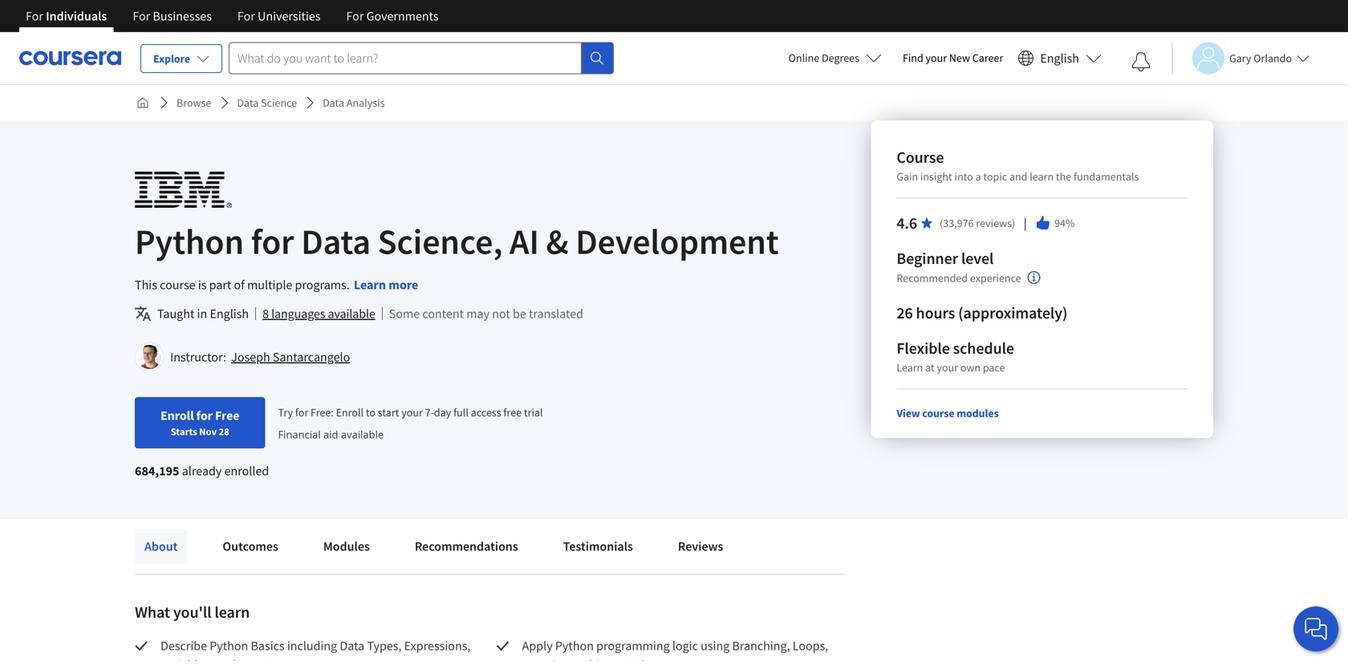 Task type: vqa. For each thing, say whether or not it's contained in the screenshot.
Coursera for Business image
no



Task type: locate. For each thing, give the bounding box(es) containing it.
part
[[209, 277, 231, 293]]

english right in
[[210, 306, 249, 322]]

languages
[[271, 306, 325, 322]]

learn inside the flexible schedule learn at your own pace
[[897, 360, 923, 375]]

ai
[[510, 219, 539, 264]]

2 for from the left
[[133, 8, 150, 24]]

functions,
[[522, 657, 578, 661]]

1 for from the left
[[26, 8, 43, 24]]

available down the to
[[341, 427, 384, 442]]

trial
[[524, 405, 543, 420]]

information about difficulty level pre-requisites. image
[[1028, 271, 1041, 284]]

online degrees
[[789, 51, 860, 65]]

this course is part of multiple programs. learn more
[[135, 277, 419, 293]]

course for this
[[160, 277, 196, 293]]

individuals
[[46, 8, 107, 24]]

94%
[[1055, 216, 1075, 230]]

0 vertical spatial english
[[1041, 50, 1080, 66]]

1 horizontal spatial english
[[1041, 50, 1080, 66]]

explore
[[153, 51, 190, 66]]

data left analysis
[[323, 96, 344, 110]]

1 vertical spatial learn
[[897, 360, 923, 375]]

1 vertical spatial &
[[624, 657, 632, 661]]

classes.
[[634, 657, 677, 661]]

0 horizontal spatial and
[[215, 657, 236, 661]]

course left is
[[160, 277, 196, 293]]

modules
[[323, 539, 370, 555]]

available down "programs."
[[328, 306, 376, 322]]

0 horizontal spatial english
[[210, 306, 249, 322]]

for left individuals
[[26, 8, 43, 24]]

more
[[389, 277, 419, 293]]

and inside course gain insight into a topic and learn the fundamentals
[[1010, 169, 1028, 184]]

8
[[263, 306, 269, 322]]

learn right you'll
[[215, 602, 250, 623]]

for left governments
[[346, 8, 364, 24]]

data science
[[237, 96, 297, 110]]

1 vertical spatial learn
[[215, 602, 250, 623]]

starts
[[171, 425, 197, 438]]

learn left at
[[897, 360, 923, 375]]

for left businesses on the left
[[133, 8, 150, 24]]

science
[[261, 96, 297, 110]]

enrolled
[[224, 463, 269, 479]]

not
[[492, 306, 510, 322]]

is
[[198, 277, 207, 293]]

1 horizontal spatial &
[[624, 657, 632, 661]]

0 horizontal spatial enroll
[[161, 408, 194, 424]]

1 horizontal spatial learn
[[1030, 169, 1054, 184]]

coursera image
[[19, 45, 121, 71]]

learn
[[354, 277, 386, 293], [897, 360, 923, 375]]

gary orlando
[[1230, 51, 1292, 65]]

topic
[[984, 169, 1008, 184]]

data left types,
[[340, 638, 365, 654]]

for universities
[[238, 8, 321, 24]]

0 horizontal spatial learn
[[215, 602, 250, 623]]

None search field
[[229, 42, 614, 74]]

for inside try for free: enroll to start your 7-day full access free trial financial aid available
[[295, 405, 308, 420]]

0 horizontal spatial learn
[[354, 277, 386, 293]]

0 horizontal spatial &
[[546, 219, 569, 264]]

try for free: enroll to start your 7-day full access free trial financial aid available
[[278, 405, 543, 442]]

python up is
[[135, 219, 244, 264]]

and
[[1010, 169, 1028, 184], [215, 657, 236, 661]]

explore button
[[140, 44, 222, 73]]

available
[[328, 306, 376, 322], [341, 427, 384, 442]]

4 for from the left
[[346, 8, 364, 24]]

multiple
[[247, 277, 292, 293]]

financial
[[278, 427, 321, 442]]

3 for from the left
[[238, 8, 255, 24]]

1 horizontal spatial course
[[923, 406, 955, 421]]

testimonials
[[563, 539, 633, 555]]

data left the science
[[237, 96, 259, 110]]

0 vertical spatial learn
[[1030, 169, 1054, 184]]

for for try
[[295, 405, 308, 420]]

(33,976 reviews) |
[[940, 214, 1029, 232]]

programming
[[597, 638, 670, 654]]

1 vertical spatial your
[[937, 360, 958, 375]]

using
[[701, 638, 730, 654]]

your right at
[[937, 360, 958, 375]]

python inside apply python programming logic using branching, loops, functions, objects & classes.
[[555, 638, 594, 654]]

free
[[215, 408, 240, 424]]

gary orlando button
[[1172, 42, 1310, 74]]

learn
[[1030, 169, 1054, 184], [215, 602, 250, 623]]

for for universities
[[238, 8, 255, 24]]

enroll up "starts"
[[161, 408, 194, 424]]

enroll left the to
[[336, 405, 364, 420]]

0 horizontal spatial course
[[160, 277, 196, 293]]

recommendations link
[[405, 529, 528, 564]]

for
[[251, 219, 294, 264], [295, 405, 308, 420], [196, 408, 213, 424]]

may
[[467, 306, 490, 322]]

1 horizontal spatial for
[[251, 219, 294, 264]]

and right variables, on the left bottom
[[215, 657, 236, 661]]

free:
[[311, 405, 334, 420]]

branching,
[[732, 638, 790, 654]]

experience
[[970, 271, 1022, 285]]

2 vertical spatial your
[[402, 405, 423, 420]]

instructor:
[[170, 349, 226, 365]]

& down programming
[[624, 657, 632, 661]]

1 vertical spatial available
[[341, 427, 384, 442]]

for
[[26, 8, 43, 24], [133, 8, 150, 24], [238, 8, 255, 24], [346, 8, 364, 24]]

enroll
[[336, 405, 364, 420], [161, 408, 194, 424]]

0 horizontal spatial for
[[196, 408, 213, 424]]

for for individuals
[[26, 8, 43, 24]]

universities
[[258, 8, 321, 24]]

python left basics
[[210, 638, 248, 654]]

& right ai
[[546, 219, 569, 264]]

aid
[[324, 427, 338, 442]]

full
[[454, 405, 469, 420]]

data up "programs."
[[301, 219, 371, 264]]

for inside enroll for free starts nov 28
[[196, 408, 213, 424]]

28
[[219, 425, 229, 438]]

learn left the
[[1030, 169, 1054, 184]]

chat with us image
[[1304, 617, 1329, 642]]

course right view
[[923, 406, 955, 421]]

available inside "button"
[[328, 306, 376, 322]]

python up functions,
[[555, 638, 594, 654]]

for up the 'nov' on the left bottom
[[196, 408, 213, 424]]

0 vertical spatial course
[[160, 277, 196, 293]]

for left universities
[[238, 8, 255, 24]]

view course modules
[[897, 406, 999, 421]]

learn left more
[[354, 277, 386, 293]]

english
[[1041, 50, 1080, 66], [210, 306, 249, 322]]

degrees
[[822, 51, 860, 65]]

show notifications image
[[1132, 52, 1151, 71]]

for governments
[[346, 8, 439, 24]]

gain
[[897, 169, 918, 184]]

0 vertical spatial your
[[926, 51, 947, 65]]

what you'll learn
[[135, 602, 250, 623]]

your inside the flexible schedule learn at your own pace
[[937, 360, 958, 375]]

0 vertical spatial learn
[[354, 277, 386, 293]]

translated
[[529, 306, 584, 322]]

0 vertical spatial available
[[328, 306, 376, 322]]

and right topic
[[1010, 169, 1028, 184]]

python inside describe python basics including data types, expressions, variables, and data structures.
[[210, 638, 248, 654]]

2 horizontal spatial for
[[295, 405, 308, 420]]

python for apply
[[555, 638, 594, 654]]

some content may not be translated
[[389, 306, 584, 322]]

english right career
[[1041, 50, 1080, 66]]

for up multiple
[[251, 219, 294, 264]]

1 vertical spatial and
[[215, 657, 236, 661]]

access
[[471, 405, 501, 420]]

start
[[378, 405, 399, 420]]

banner navigation
[[13, 0, 452, 32]]

for right try at the left of page
[[295, 405, 308, 420]]

outcomes
[[223, 539, 278, 555]]

browse link
[[170, 88, 218, 117]]

1 vertical spatial course
[[923, 406, 955, 421]]

26 hours (approximately)
[[897, 303, 1068, 323]]

1 horizontal spatial enroll
[[336, 405, 364, 420]]

1 horizontal spatial learn
[[897, 360, 923, 375]]

your right "find" in the right top of the page
[[926, 51, 947, 65]]

flexible schedule learn at your own pace
[[897, 338, 1015, 375]]

your left 7-
[[402, 405, 423, 420]]

0 vertical spatial and
[[1010, 169, 1028, 184]]

1 horizontal spatial and
[[1010, 169, 1028, 184]]

enroll for free starts nov 28
[[161, 408, 240, 438]]

content
[[423, 306, 464, 322]]

find your new career link
[[895, 48, 1012, 68]]

browse
[[177, 96, 211, 110]]

view
[[897, 406, 920, 421]]



Task type: describe. For each thing, give the bounding box(es) containing it.
for for enroll
[[196, 408, 213, 424]]

taught in english
[[157, 306, 249, 322]]

reviews link
[[669, 529, 733, 564]]

course for view
[[923, 406, 955, 421]]

level
[[962, 248, 994, 269]]

course
[[897, 147, 944, 167]]

data analysis
[[323, 96, 385, 110]]

(33,976
[[940, 216, 974, 230]]

data inside data science link
[[237, 96, 259, 110]]

python for describe
[[210, 638, 248, 654]]

data down basics
[[239, 657, 263, 661]]

find
[[903, 51, 924, 65]]

instructor: joseph santarcangelo
[[170, 349, 350, 365]]

joseph santarcangelo image
[[137, 345, 161, 369]]

fundamentals
[[1074, 169, 1139, 184]]

enroll inside try for free: enroll to start your 7-day full access free trial financial aid available
[[336, 405, 364, 420]]

enroll inside enroll for free starts nov 28
[[161, 408, 194, 424]]

taught
[[157, 306, 195, 322]]

about link
[[135, 529, 187, 564]]

course gain insight into a topic and learn the fundamentals
[[897, 147, 1139, 184]]

hours
[[916, 303, 955, 323]]

(approximately)
[[959, 303, 1068, 323]]

learn inside course gain insight into a topic and learn the fundamentals
[[1030, 169, 1054, 184]]

orlando
[[1254, 51, 1292, 65]]

modules
[[957, 406, 999, 421]]

flexible
[[897, 338, 950, 358]]

this
[[135, 277, 157, 293]]

structures.
[[266, 657, 325, 661]]

data analysis link
[[316, 88, 391, 117]]

describe
[[161, 638, 207, 654]]

beginner level
[[897, 248, 994, 269]]

26
[[897, 303, 913, 323]]

apply
[[522, 638, 553, 654]]

& inside apply python programming logic using branching, loops, functions, objects & classes.
[[624, 657, 632, 661]]

8 languages available
[[263, 306, 376, 322]]

python for data science, ai & development
[[135, 219, 779, 264]]

day
[[434, 405, 451, 420]]

your inside 'link'
[[926, 51, 947, 65]]

already
[[182, 463, 222, 479]]

home image
[[136, 96, 149, 109]]

for for governments
[[346, 8, 364, 24]]

into
[[955, 169, 974, 184]]

for businesses
[[133, 8, 212, 24]]

0 vertical spatial &
[[546, 219, 569, 264]]

you'll
[[173, 602, 212, 623]]

variables,
[[161, 657, 213, 661]]

and inside describe python basics including data types, expressions, variables, and data structures.
[[215, 657, 236, 661]]

businesses
[[153, 8, 212, 24]]

types,
[[367, 638, 402, 654]]

find your new career
[[903, 51, 1004, 65]]

learn more button
[[354, 275, 419, 295]]

schedule
[[953, 338, 1015, 358]]

684,195 already enrolled
[[135, 463, 269, 479]]

for for python
[[251, 219, 294, 264]]

logic
[[673, 638, 698, 654]]

outcomes link
[[213, 529, 288, 564]]

of
[[234, 277, 245, 293]]

financial aid available button
[[278, 427, 384, 442]]

objects
[[581, 657, 621, 661]]

your inside try for free: enroll to start your 7-day full access free trial financial aid available
[[402, 405, 423, 420]]

expressions,
[[404, 638, 471, 654]]

pace
[[983, 360, 1005, 375]]

joseph
[[231, 349, 270, 365]]

4.6
[[897, 213, 918, 233]]

reviews
[[678, 539, 724, 555]]

7-
[[425, 405, 434, 420]]

own
[[961, 360, 981, 375]]

what
[[135, 602, 170, 623]]

data science link
[[231, 88, 303, 117]]

to
[[366, 405, 376, 420]]

reviews)
[[976, 216, 1016, 230]]

online
[[789, 51, 820, 65]]

modules link
[[314, 529, 380, 564]]

for for businesses
[[133, 8, 150, 24]]

online degrees button
[[776, 40, 895, 75]]

analysis
[[347, 96, 385, 110]]

for individuals
[[26, 8, 107, 24]]

ibm image
[[135, 172, 232, 208]]

1 vertical spatial english
[[210, 306, 249, 322]]

basics
[[251, 638, 285, 654]]

What do you want to learn? text field
[[229, 42, 582, 74]]

insight
[[921, 169, 953, 184]]

science,
[[378, 219, 503, 264]]

recommended
[[897, 271, 968, 285]]

view course modules link
[[897, 406, 999, 421]]

english inside button
[[1041, 50, 1080, 66]]

new
[[950, 51, 971, 65]]

data inside the data analysis link
[[323, 96, 344, 110]]

be
[[513, 306, 526, 322]]

the
[[1056, 169, 1072, 184]]

loops,
[[793, 638, 829, 654]]

at
[[926, 360, 935, 375]]

describe python basics including data types, expressions, variables, and data structures.
[[161, 638, 473, 661]]

available inside try for free: enroll to start your 7-day full access free trial financial aid available
[[341, 427, 384, 442]]

in
[[197, 306, 207, 322]]

development
[[576, 219, 779, 264]]



